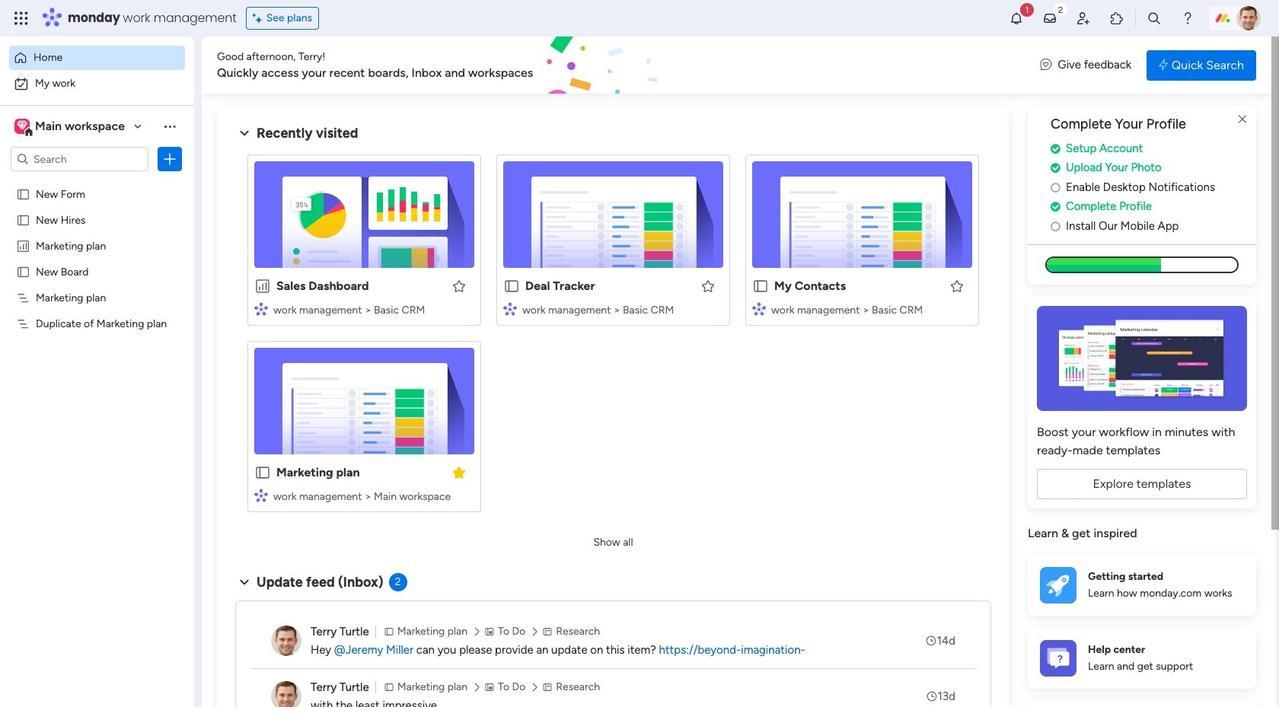 Task type: vqa. For each thing, say whether or not it's contained in the screenshot.
fourth link container element from the bottom
no



Task type: describe. For each thing, give the bounding box(es) containing it.
select product image
[[14, 11, 29, 26]]

public dashboard image
[[254, 278, 271, 295]]

2 vertical spatial option
[[0, 180, 194, 183]]

3 check circle image from the top
[[1051, 201, 1060, 213]]

public dashboard image
[[16, 238, 30, 253]]

workspace selection element
[[14, 117, 127, 137]]

circle o image
[[1051, 182, 1060, 193]]

Search in workspace field
[[32, 150, 127, 168]]

1 vertical spatial public board image
[[752, 278, 769, 295]]

2 vertical spatial terry turtle image
[[271, 681, 302, 707]]

v2 user feedback image
[[1040, 57, 1052, 74]]

quick search results list box
[[235, 142, 991, 531]]

remove from favorites image
[[452, 465, 467, 480]]

2 element
[[389, 573, 407, 592]]

close recently visited image
[[235, 124, 254, 142]]

add to favorites image for public board icon to the bottom
[[949, 278, 965, 294]]

circle o image
[[1051, 221, 1060, 232]]

invite members image
[[1076, 11, 1091, 26]]

update feed image
[[1042, 11, 1058, 26]]

notifications image
[[1009, 11, 1024, 26]]

options image
[[162, 152, 177, 167]]

1 image
[[1020, 1, 1034, 18]]

v2 bolt switch image
[[1159, 57, 1168, 73]]

close update feed (inbox) image
[[235, 573, 254, 592]]

1 vertical spatial option
[[9, 72, 185, 96]]

1 vertical spatial terry turtle image
[[271, 626, 302, 656]]

dapulse x slim image
[[1233, 110, 1252, 129]]

0 vertical spatial option
[[9, 46, 185, 70]]



Task type: locate. For each thing, give the bounding box(es) containing it.
public board image
[[16, 187, 30, 201], [16, 264, 30, 279], [503, 278, 520, 295], [254, 464, 271, 481]]

workspace image
[[14, 118, 30, 135], [17, 118, 27, 135]]

public board image up public dashboard image
[[16, 212, 30, 227]]

1 horizontal spatial public board image
[[752, 278, 769, 295]]

1 workspace image from the left
[[14, 118, 30, 135]]

add to favorites image
[[700, 278, 716, 294]]

2 image
[[1054, 1, 1067, 18]]

2 add to favorites image from the left
[[949, 278, 965, 294]]

2 vertical spatial check circle image
[[1051, 201, 1060, 213]]

monday marketplace image
[[1109, 11, 1125, 26]]

2 workspace image from the left
[[17, 118, 27, 135]]

0 horizontal spatial public board image
[[16, 212, 30, 227]]

0 vertical spatial check circle image
[[1051, 143, 1060, 154]]

1 add to favorites image from the left
[[452, 278, 467, 294]]

terry turtle image
[[1236, 6, 1261, 30], [271, 626, 302, 656], [271, 681, 302, 707]]

list box
[[0, 178, 194, 542]]

public board image right add to favorites image
[[752, 278, 769, 295]]

0 vertical spatial terry turtle image
[[1236, 6, 1261, 30]]

search everything image
[[1147, 11, 1162, 26]]

0 vertical spatial public board image
[[16, 212, 30, 227]]

help center element
[[1028, 628, 1256, 689]]

option
[[9, 46, 185, 70], [9, 72, 185, 96], [0, 180, 194, 183]]

help image
[[1180, 11, 1195, 26]]

see plans image
[[253, 10, 266, 27]]

check circle image
[[1051, 143, 1060, 154], [1051, 162, 1060, 174], [1051, 201, 1060, 213]]

getting started element
[[1028, 555, 1256, 616]]

1 vertical spatial check circle image
[[1051, 162, 1060, 174]]

1 check circle image from the top
[[1051, 143, 1060, 154]]

0 horizontal spatial add to favorites image
[[452, 278, 467, 294]]

add to favorites image for public dashboard icon
[[452, 278, 467, 294]]

add to favorites image
[[452, 278, 467, 294], [949, 278, 965, 294]]

templates image image
[[1042, 306, 1243, 411]]

1 horizontal spatial add to favorites image
[[949, 278, 965, 294]]

2 check circle image from the top
[[1051, 162, 1060, 174]]

workspace options image
[[162, 119, 177, 134]]

public board image
[[16, 212, 30, 227], [752, 278, 769, 295]]



